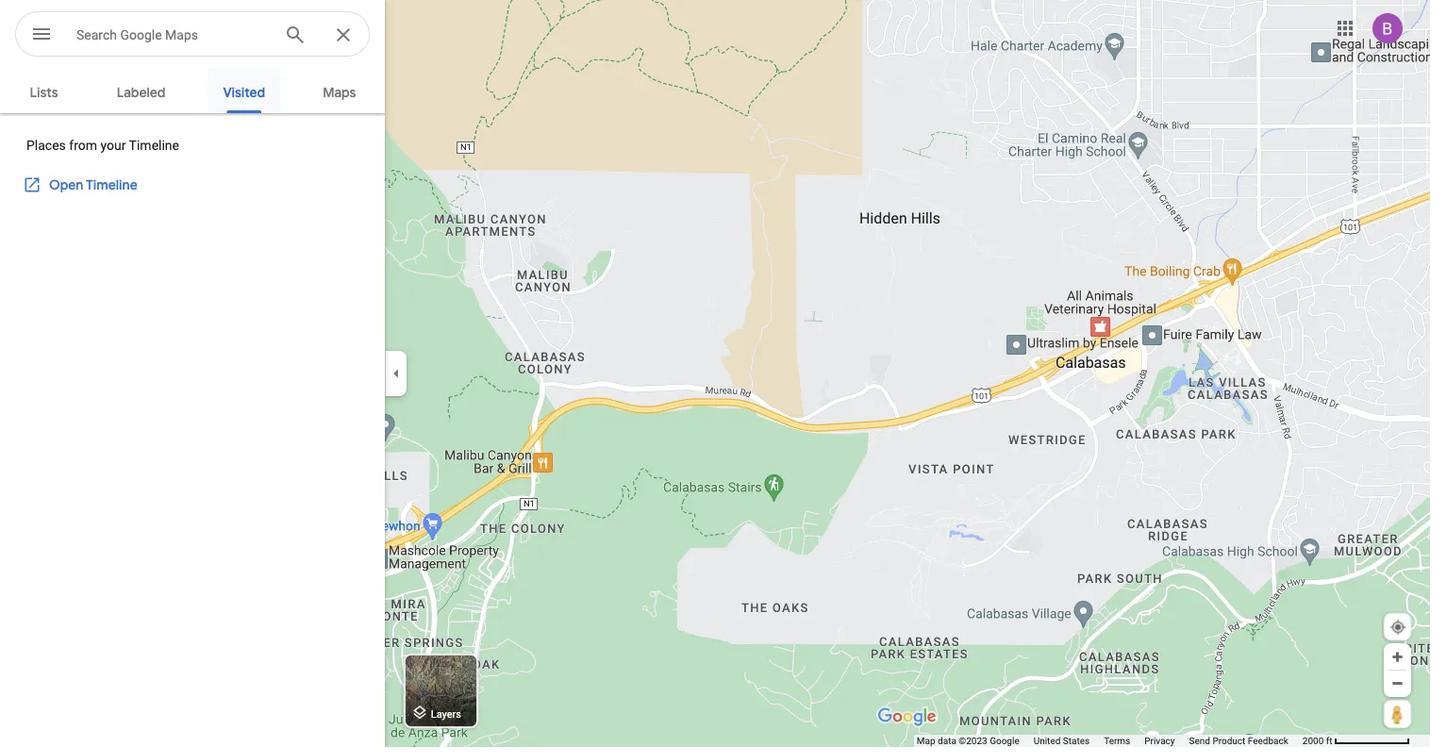 Task type: vqa. For each thing, say whether or not it's contained in the screenshot.
the bottom the Directions
no



Task type: locate. For each thing, give the bounding box(es) containing it.
footer containing map data ©2023 google
[[917, 735, 1303, 747]]

none search field containing 
[[15, 11, 370, 60]]

footer inside google maps element
[[917, 735, 1303, 747]]

maps inside field
[[165, 27, 198, 42]]

google maps element
[[0, 0, 1430, 747]]

google account: bob builder  
(b0bth3builder2k23@gmail.com) image
[[1373, 13, 1403, 44]]

layers
[[431, 708, 461, 720]]

0 vertical spatial timeline
[[129, 137, 179, 153]]

1 horizontal spatial google
[[990, 735, 1020, 747]]

open
[[49, 176, 83, 193]]

footer
[[917, 735, 1303, 747]]

lists button
[[14, 68, 74, 113]]

google
[[120, 27, 162, 42], [990, 735, 1020, 747]]

1 horizontal spatial maps
[[323, 84, 356, 101]]

timeline right your
[[129, 137, 179, 153]]

tab list
[[0, 68, 385, 113]]

tab list inside google maps element
[[0, 68, 385, 113]]

your places main content
[[0, 68, 385, 747]]

lists
[[30, 84, 58, 101]]

send product feedback button
[[1189, 735, 1289, 747]]

labeled button
[[102, 68, 181, 113]]

tab list containing lists
[[0, 68, 385, 113]]

google right ©2023
[[990, 735, 1020, 747]]

timeline down your
[[86, 176, 138, 193]]

places
[[26, 137, 66, 153]]

states
[[1063, 735, 1090, 747]]

from
[[69, 137, 97, 153]]

0 horizontal spatial google
[[120, 27, 162, 42]]

send
[[1189, 735, 1210, 747]]

Search Google Maps field
[[15, 11, 370, 58], [76, 23, 269, 45]]

None search field
[[15, 11, 370, 60]]

0 vertical spatial google
[[120, 27, 162, 42]]

2000 ft button
[[1303, 735, 1410, 747]]

2000 ft
[[1303, 735, 1333, 747]]

0 horizontal spatial maps
[[165, 27, 198, 42]]

privacy button
[[1145, 735, 1175, 747]]

united states button
[[1034, 735, 1090, 747]]

show street view coverage image
[[1384, 700, 1411, 728]]

1 vertical spatial google
[[990, 735, 1020, 747]]

search google maps field containing search google maps
[[15, 11, 370, 58]]

0 vertical spatial maps
[[165, 27, 198, 42]]

data
[[938, 735, 957, 747]]

maps
[[165, 27, 198, 42], [323, 84, 356, 101]]

map
[[917, 735, 936, 747]]

zoom in image
[[1391, 650, 1405, 664]]

timeline
[[129, 137, 179, 153], [86, 176, 138, 193]]

1 vertical spatial maps
[[323, 84, 356, 101]]

map data ©2023 google
[[917, 735, 1020, 747]]

google right the search
[[120, 27, 162, 42]]

search
[[76, 27, 117, 42]]

privacy
[[1145, 735, 1175, 747]]

labeled
[[117, 84, 165, 101]]

product
[[1213, 735, 1246, 747]]

 button
[[15, 11, 68, 60]]



Task type: describe. For each thing, give the bounding box(es) containing it.
send product feedback
[[1189, 735, 1289, 747]]

search google maps
[[76, 27, 198, 42]]

open timeline link
[[11, 162, 156, 208]]

none search field inside google maps element
[[15, 11, 370, 60]]

©2023
[[959, 735, 987, 747]]

maps inside button
[[323, 84, 356, 101]]

your
[[100, 137, 126, 153]]

google inside footer
[[990, 735, 1020, 747]]

terms
[[1104, 735, 1130, 747]]

2000
[[1303, 735, 1324, 747]]

zoom out image
[[1391, 676, 1405, 691]]

ft
[[1326, 735, 1333, 747]]


[[30, 20, 53, 48]]

places from your timeline
[[26, 137, 179, 153]]

1 vertical spatial timeline
[[86, 176, 138, 193]]

terms button
[[1104, 735, 1130, 747]]

united states
[[1034, 735, 1090, 747]]

united
[[1034, 735, 1061, 747]]

show your location image
[[1390, 619, 1407, 636]]

feedback
[[1248, 735, 1289, 747]]

collapse side panel image
[[386, 363, 407, 384]]

open timeline
[[49, 176, 138, 193]]

google inside field
[[120, 27, 162, 42]]

visited button
[[208, 68, 280, 113]]

visited
[[223, 84, 265, 101]]

maps button
[[308, 68, 371, 113]]



